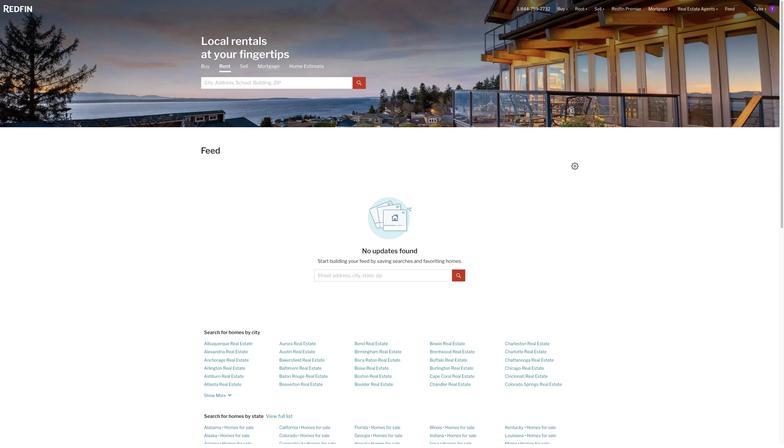 Task type: locate. For each thing, give the bounding box(es) containing it.
estate down arlington real estate link
[[231, 374, 244, 379]]

estate down baton rouge real estate
[[310, 382, 323, 387]]

buy right 7732
[[558, 6, 566, 12]]

aurora
[[280, 342, 293, 347]]

homes for sale link up louisiana • homes for sale
[[527, 425, 556, 430]]

found
[[400, 247, 418, 255]]

real for burlington real estate
[[452, 366, 460, 371]]

0 horizontal spatial sell
[[240, 63, 248, 69]]

estate down boca raton real estate link
[[376, 366, 389, 371]]

1 vertical spatial by
[[245, 330, 251, 336]]

mortgage ▾ button
[[645, 0, 675, 18]]

homes for sale link down the alabama • homes for sale
[[220, 433, 250, 439]]

sale for alaska • homes for sale
[[242, 433, 250, 439]]

7732
[[540, 6, 551, 12]]

0 horizontal spatial your
[[214, 48, 237, 61]]

home
[[290, 63, 303, 69]]

• right florida link
[[369, 425, 371, 430]]

1 vertical spatial search
[[204, 414, 220, 420]]

submit search image
[[357, 81, 362, 86], [457, 274, 461, 278]]

for down "kentucky • homes for sale"
[[542, 433, 548, 439]]

sell right rent ▾
[[595, 6, 602, 12]]

real down the charlotte real estate
[[532, 358, 541, 363]]

0 vertical spatial search
[[204, 330, 220, 336]]

real for arlington real estate
[[223, 366, 232, 371]]

for for california • homes for sale
[[316, 425, 322, 430]]

austin
[[280, 350, 292, 355]]

homes for state
[[229, 414, 244, 420]]

brentwood
[[430, 350, 452, 355]]

1 homes from the top
[[229, 330, 244, 336]]

1 vertical spatial feed
[[201, 146, 220, 156]]

florida • homes for sale
[[355, 425, 401, 430]]

for up colorado • homes for sale
[[316, 425, 322, 430]]

bend
[[355, 342, 365, 347]]

2 vertical spatial by
[[245, 414, 251, 420]]

burlington real estate link
[[430, 366, 474, 371]]

colorado for colorado • homes for sale
[[280, 433, 297, 439]]

charlotte real estate link
[[505, 350, 547, 355]]

sale up colorado • homes for sale
[[323, 425, 331, 430]]

colorado link
[[280, 433, 297, 439]]

homes
[[225, 425, 239, 430], [301, 425, 315, 430], [371, 425, 385, 430], [446, 425, 460, 430], [527, 425, 541, 430], [220, 433, 234, 439], [301, 433, 315, 439], [373, 433, 387, 439], [447, 433, 461, 439], [527, 433, 541, 439]]

colorado springs real estate link
[[505, 382, 562, 387]]

for down the alabama • homes for sale
[[235, 433, 241, 439]]

real up buffalo real estate
[[453, 350, 462, 355]]

redfin premier
[[612, 6, 642, 12]]

1 horizontal spatial feed
[[726, 6, 735, 12]]

estate down brentwood real estate link
[[455, 358, 468, 363]]

colorado down california
[[280, 433, 297, 439]]

0 vertical spatial rent
[[576, 6, 585, 12]]

0 vertical spatial sell
[[595, 6, 602, 12]]

▾ for buy ▾
[[566, 6, 568, 12]]

your inside local rentals at your fingertips
[[214, 48, 237, 61]]

chattanooga real estate
[[505, 358, 554, 363]]

homes for sale link up indiana • homes for sale in the right of the page
[[446, 425, 475, 430]]

homes down california • homes for sale
[[301, 433, 315, 439]]

tab list
[[201, 63, 366, 89]]

state
[[252, 414, 264, 420]]

colorado springs real estate
[[505, 382, 562, 387]]

estate for anchorage real estate
[[236, 358, 249, 363]]

▾ for tyler ▾
[[765, 6, 767, 12]]

homes for sale link down illinois • homes for sale
[[447, 433, 477, 439]]

• right georgia link
[[371, 433, 373, 439]]

0 vertical spatial buy
[[558, 6, 566, 12]]

anchorage
[[204, 358, 226, 363]]

1 horizontal spatial your
[[349, 259, 359, 264]]

▾ left sell ▾
[[586, 6, 588, 12]]

submit search image for street address, city, state, zip search box
[[457, 274, 461, 278]]

sale down florida • homes for sale
[[395, 433, 403, 439]]

sell for sell
[[240, 63, 248, 69]]

▾
[[566, 6, 568, 12], [586, 6, 588, 12], [603, 6, 605, 12], [669, 6, 671, 12], [717, 6, 719, 12], [765, 6, 767, 12]]

1 horizontal spatial buy
[[558, 6, 566, 12]]

sell ▾ button
[[595, 0, 605, 18]]

real up cape coral real estate
[[452, 366, 460, 371]]

homes for sale link for louisiana • homes for sale
[[527, 433, 557, 439]]

0 horizontal spatial buy
[[201, 63, 210, 69]]

florida link
[[355, 425, 368, 430]]

aurora real estate
[[280, 342, 316, 347]]

estate for chicago real estate
[[532, 366, 545, 371]]

1 horizontal spatial submit search image
[[457, 274, 461, 278]]

coral
[[441, 374, 452, 379]]

boise
[[355, 366, 366, 371]]

estate for bend real estate
[[376, 342, 388, 347]]

ashburn
[[204, 374, 221, 379]]

colorado down cincinnati at bottom
[[505, 382, 523, 387]]

mortgage down fingertips
[[258, 63, 280, 69]]

0 vertical spatial your
[[214, 48, 237, 61]]

albuquerque real estate
[[204, 342, 253, 347]]

real up boulder real estate at the bottom of page
[[370, 374, 379, 379]]

ashburn real estate
[[204, 374, 244, 379]]

homes down illinois • homes for sale
[[447, 433, 461, 439]]

real for bend real estate
[[366, 342, 375, 347]]

estate up austin real estate link at the bottom of page
[[303, 342, 316, 347]]

sale up louisiana • homes for sale
[[549, 425, 556, 430]]

tab list containing buy
[[201, 63, 366, 89]]

boca raton real estate
[[355, 358, 401, 363]]

sell inside sell ▾ dropdown button
[[595, 6, 602, 12]]

by left the city
[[245, 330, 251, 336]]

feed inside button
[[726, 6, 735, 12]]

• for colorado
[[298, 433, 300, 439]]

real for bakersfield real estate
[[303, 358, 311, 363]]

homes up colorado • homes for sale
[[301, 425, 315, 430]]

rent
[[576, 6, 585, 12], [219, 63, 231, 69]]

homes for sale link for indiana • homes for sale
[[447, 433, 477, 439]]

estate for aurora real estate
[[303, 342, 316, 347]]

estate up chattanooga real estate
[[534, 350, 547, 355]]

submit search image for the city, address, school, building, zip 'search field'
[[357, 81, 362, 86]]

chattanooga real estate link
[[505, 358, 554, 363]]

your up rent link
[[214, 48, 237, 61]]

for down california • homes for sale
[[315, 433, 321, 439]]

for for louisiana • homes for sale
[[542, 433, 548, 439]]

estate up brentwood real estate link
[[453, 342, 466, 347]]

buy down 'at'
[[201, 63, 210, 69]]

▾ right agents
[[717, 6, 719, 12]]

0 vertical spatial homes
[[229, 330, 244, 336]]

birmingham
[[355, 350, 379, 355]]

rent right buy ▾
[[576, 6, 585, 12]]

0 horizontal spatial colorado
[[280, 433, 297, 439]]

homes for sale link down florida • homes for sale
[[373, 433, 403, 439]]

mortgage for mortgage ▾
[[649, 6, 668, 12]]

real up brentwood real estate
[[443, 342, 452, 347]]

sale down california • homes for sale
[[322, 433, 330, 439]]

mortgage ▾ button
[[649, 0, 671, 18]]

0 vertical spatial feed
[[726, 6, 735, 12]]

0 vertical spatial mortgage
[[649, 6, 668, 12]]

homes for alaska
[[220, 433, 234, 439]]

1 search from the top
[[204, 330, 220, 336]]

sell for sell ▾
[[595, 6, 602, 12]]

homes up indiana • homes for sale in the right of the page
[[446, 425, 460, 430]]

1 horizontal spatial rent
[[576, 6, 585, 12]]

show more link
[[204, 390, 234, 399]]

real down ashburn real estate link
[[219, 382, 228, 387]]

real right rouge
[[306, 374, 315, 379]]

real down birmingham real estate link
[[378, 358, 387, 363]]

real up birmingham
[[366, 342, 375, 347]]

real down search for homes by city
[[230, 342, 239, 347]]

real right mortgage ▾
[[678, 6, 687, 12]]

real for atlanta real estate
[[219, 382, 228, 387]]

5 ▾ from the left
[[717, 6, 719, 12]]

real up chattanooga real estate link
[[525, 350, 533, 355]]

your
[[214, 48, 237, 61], [349, 259, 359, 264]]

real for cincinnati real estate
[[526, 374, 535, 379]]

rentals
[[231, 34, 267, 48]]

homes up 'albuquerque real estate'
[[229, 330, 244, 336]]

chicago real estate
[[505, 366, 545, 371]]

sale for louisiana • homes for sale
[[549, 433, 557, 439]]

2 homes from the top
[[229, 414, 244, 420]]

for up georgia • homes for sale on the bottom
[[386, 425, 392, 430]]

by right feed
[[371, 259, 376, 264]]

start building your feed by saving searches and favoriting homes.
[[318, 259, 462, 264]]

homes for sale link down "kentucky • homes for sale"
[[527, 433, 557, 439]]

estate for chattanooga real estate
[[541, 358, 554, 363]]

estate down anchorage real estate at bottom
[[233, 366, 246, 371]]

estate
[[688, 6, 701, 12], [240, 342, 253, 347], [303, 342, 316, 347], [376, 342, 388, 347], [453, 342, 466, 347], [537, 342, 550, 347], [236, 350, 248, 355], [303, 350, 315, 355], [389, 350, 402, 355], [462, 350, 475, 355], [534, 350, 547, 355], [236, 358, 249, 363], [312, 358, 325, 363], [388, 358, 401, 363], [455, 358, 468, 363], [541, 358, 554, 363], [233, 366, 246, 371], [309, 366, 322, 371], [376, 366, 389, 371], [461, 366, 474, 371], [532, 366, 545, 371], [231, 374, 244, 379], [315, 374, 328, 379], [379, 374, 392, 379], [462, 374, 475, 379], [535, 374, 548, 379], [229, 382, 242, 387], [310, 382, 323, 387], [381, 382, 393, 387], [458, 382, 471, 387], [550, 382, 562, 387]]

kentucky
[[505, 425, 524, 430]]

sale for california • homes for sale
[[323, 425, 331, 430]]

homes for sale link up georgia • homes for sale on the bottom
[[371, 425, 401, 430]]

▾ for rent ▾
[[586, 6, 588, 12]]

1 vertical spatial submit search image
[[457, 274, 461, 278]]

boca raton real estate link
[[355, 358, 401, 363]]

▾ right tyler
[[765, 6, 767, 12]]

for for alaska • homes for sale
[[235, 433, 241, 439]]

real up cincinnati real estate
[[522, 366, 531, 371]]

for for illinois • homes for sale
[[460, 425, 466, 430]]

2 ▾ from the left
[[586, 6, 588, 12]]

estate up colorado springs real estate at the bottom of page
[[535, 374, 548, 379]]

• for alabama
[[222, 425, 224, 430]]

real for aurora real estate
[[294, 342, 303, 347]]

more
[[216, 393, 226, 398]]

alabama
[[204, 425, 221, 430]]

2 search from the top
[[204, 414, 220, 420]]

real down raton
[[367, 366, 375, 371]]

sale down "kentucky • homes for sale"
[[549, 433, 557, 439]]

california link
[[280, 425, 298, 430]]

alaska
[[204, 433, 217, 439]]

• for indiana
[[445, 433, 447, 439]]

louisiana
[[505, 433, 524, 439]]

mortgage ▾
[[649, 6, 671, 12]]

estate up buffalo real estate
[[462, 350, 475, 355]]

rent inside dropdown button
[[576, 6, 585, 12]]

1 vertical spatial buy
[[201, 63, 210, 69]]

sale for illinois • homes for sale
[[467, 425, 475, 430]]

1 horizontal spatial mortgage
[[649, 6, 668, 12]]

real down cape coral real estate link
[[449, 382, 457, 387]]

chandler real estate
[[430, 382, 471, 387]]

0 vertical spatial submit search image
[[357, 81, 362, 86]]

real down 'albuquerque real estate'
[[226, 350, 235, 355]]

real up the charlotte real estate 'link'
[[528, 342, 536, 347]]

bowie real estate
[[430, 342, 466, 347]]

1 ▾ from the left
[[566, 6, 568, 12]]

kentucky • homes for sale
[[505, 425, 556, 430]]

1 vertical spatial colorado
[[280, 433, 297, 439]]

• right illinois
[[443, 425, 445, 430]]

homes down the alabama • homes for sale
[[220, 433, 234, 439]]

homes up louisiana • homes for sale
[[527, 425, 541, 430]]

0 horizontal spatial submit search image
[[357, 81, 362, 86]]

albuquerque
[[204, 342, 230, 347]]

estate for beaverton real estate
[[310, 382, 323, 387]]

▾ left rent ▾
[[566, 6, 568, 12]]

for up indiana • homes for sale in the right of the page
[[460, 425, 466, 430]]

real for anchorage real estate
[[227, 358, 235, 363]]

1 vertical spatial sell
[[240, 63, 248, 69]]

0 horizontal spatial rent
[[219, 63, 231, 69]]

brentwood real estate link
[[430, 350, 475, 355]]

• up louisiana • homes for sale
[[525, 425, 526, 430]]

• down "kentucky • homes for sale"
[[525, 433, 526, 439]]

1 horizontal spatial colorado
[[505, 382, 523, 387]]

burlington
[[430, 366, 451, 371]]

estate left agents
[[688, 6, 701, 12]]

sale for alabama • homes for sale
[[246, 425, 254, 430]]

for down florida • homes for sale
[[388, 433, 394, 439]]

mortgage inside mortgage ▾ dropdown button
[[649, 6, 668, 12]]

charleston real estate
[[505, 342, 550, 347]]

real for alexandria real estate
[[226, 350, 235, 355]]

atlanta real estate
[[204, 382, 242, 387]]

city
[[252, 330, 260, 336]]

search up albuquerque at the left of page
[[204, 330, 220, 336]]

estate down birmingham real estate link
[[388, 358, 401, 363]]

1 vertical spatial homes
[[229, 414, 244, 420]]

estate down ashburn real estate link
[[229, 382, 242, 387]]

by for city
[[245, 330, 251, 336]]

real for brentwood real estate
[[453, 350, 462, 355]]

6 ▾ from the left
[[765, 6, 767, 12]]

rent ▾ button
[[576, 0, 588, 18]]

real down aurora real estate link
[[293, 350, 302, 355]]

estate up the boca raton real estate
[[389, 350, 402, 355]]

estate for baltimore real estate
[[309, 366, 322, 371]]

estate down chattanooga real estate
[[532, 366, 545, 371]]

estate up boulder real estate at the bottom of page
[[379, 374, 392, 379]]

0 horizontal spatial mortgage
[[258, 63, 280, 69]]

chattanooga
[[505, 358, 531, 363]]

4 ▾ from the left
[[669, 6, 671, 12]]

estate for birmingham real estate
[[389, 350, 402, 355]]

homes for sale link for california • homes for sale
[[301, 425, 331, 430]]

homes for sale link for colorado • homes for sale
[[301, 433, 330, 439]]

real right springs
[[540, 382, 549, 387]]

estate for buffalo real estate
[[455, 358, 468, 363]]

illinois • homes for sale
[[430, 425, 475, 430]]

estate up baton rouge real estate
[[309, 366, 322, 371]]

•
[[222, 425, 224, 430], [299, 425, 300, 430], [369, 425, 371, 430], [443, 425, 445, 430], [525, 425, 526, 430], [218, 433, 220, 439], [298, 433, 300, 439], [371, 433, 373, 439], [445, 433, 447, 439], [525, 433, 526, 439]]

real up the baltimore real estate link
[[303, 358, 311, 363]]

1 vertical spatial mortgage
[[258, 63, 280, 69]]

estate up the bakersfield real estate link
[[303, 350, 315, 355]]

homes for sale link for georgia • homes for sale
[[373, 433, 403, 439]]

mortgage
[[649, 6, 668, 12], [258, 63, 280, 69]]

sale up indiana • homes for sale in the right of the page
[[467, 425, 475, 430]]

sale for georgia • homes for sale
[[395, 433, 403, 439]]

• up colorado • homes for sale
[[299, 425, 300, 430]]

buy ▾
[[558, 6, 568, 12]]

real down arlington real estate link
[[222, 374, 230, 379]]

homes down "kentucky • homes for sale"
[[527, 433, 541, 439]]

• down california • homes for sale
[[298, 433, 300, 439]]

sale down 'search for homes by state view full list'
[[246, 425, 254, 430]]

homes up the alabama • homes for sale
[[229, 414, 244, 420]]

real up the burlington real estate
[[445, 358, 454, 363]]

beaverton
[[280, 382, 300, 387]]

3 ▾ from the left
[[603, 6, 605, 12]]

mortgage right premier
[[649, 6, 668, 12]]

1 horizontal spatial sell
[[595, 6, 602, 12]]

alabama link
[[204, 425, 221, 430]]

sale for indiana • homes for sale
[[469, 433, 477, 439]]

1 vertical spatial your
[[349, 259, 359, 264]]

estate for charleston real estate
[[537, 342, 550, 347]]

rent ▾
[[576, 6, 588, 12]]

redfin
[[612, 6, 625, 12]]

real for charlotte real estate
[[525, 350, 533, 355]]

sale
[[246, 425, 254, 430], [323, 425, 331, 430], [393, 425, 401, 430], [467, 425, 475, 430], [549, 425, 556, 430], [242, 433, 250, 439], [322, 433, 330, 439], [395, 433, 403, 439], [469, 433, 477, 439], [549, 433, 557, 439]]

real for buffalo real estate
[[445, 358, 454, 363]]

sell down local rentals at your fingertips
[[240, 63, 248, 69]]

raton
[[366, 358, 378, 363]]

rent for rent ▾
[[576, 6, 585, 12]]

your left feed
[[349, 259, 359, 264]]

buy inside dropdown button
[[558, 6, 566, 12]]

feed
[[360, 259, 370, 264]]

0 vertical spatial colorado
[[505, 382, 523, 387]]

sale down illinois • homes for sale
[[469, 433, 477, 439]]

1 vertical spatial rent
[[219, 63, 231, 69]]



Task type: vqa. For each thing, say whether or not it's contained in the screenshot.
Prosperity Home Mortgage, LLC NMLS ID #75164
no



Task type: describe. For each thing, give the bounding box(es) containing it.
1-844-759-7732
[[517, 6, 551, 12]]

agents
[[701, 6, 716, 12]]

for for indiana • homes for sale
[[462, 433, 468, 439]]

for up 'albuquerque real estate'
[[221, 330, 228, 336]]

baltimore real estate link
[[280, 366, 322, 371]]

tyler ▾
[[755, 6, 767, 12]]

boulder real estate link
[[355, 382, 393, 387]]

no
[[362, 247, 371, 255]]

indiana • homes for sale
[[430, 433, 477, 439]]

real for ashburn real estate
[[222, 374, 230, 379]]

cincinnati real estate link
[[505, 374, 548, 379]]

buffalo real estate
[[430, 358, 468, 363]]

0 vertical spatial by
[[371, 259, 376, 264]]

• for florida
[[369, 425, 371, 430]]

louisiana link
[[505, 433, 524, 439]]

favoriting
[[424, 259, 445, 264]]

boise real estate
[[355, 366, 389, 371]]

chicago
[[505, 366, 521, 371]]

alexandria
[[204, 350, 225, 355]]

homes for city
[[229, 330, 244, 336]]

chandler
[[430, 382, 448, 387]]

estate for alexandria real estate
[[236, 350, 248, 355]]

Street address, city, state, zip search field
[[314, 270, 453, 282]]

estate for ashburn real estate
[[231, 374, 244, 379]]

search for homes by city
[[204, 330, 260, 336]]

alexandria real estate
[[204, 350, 248, 355]]

mortgage for mortgage
[[258, 63, 280, 69]]

search for search for homes by city
[[204, 330, 220, 336]]

cape
[[430, 374, 440, 379]]

844-
[[521, 6, 531, 12]]

estate for albuquerque real estate
[[240, 342, 253, 347]]

homes for sale link for alabama • homes for sale
[[225, 425, 254, 430]]

estate up beaverton real estate link
[[315, 374, 328, 379]]

aurora real estate link
[[280, 342, 316, 347]]

real for charleston real estate
[[528, 342, 536, 347]]

estate down burlington real estate link
[[462, 374, 475, 379]]

estate for arlington real estate
[[233, 366, 246, 371]]

full
[[278, 414, 285, 420]]

atlanta
[[204, 382, 218, 387]]

bend real estate
[[355, 342, 388, 347]]

sale for kentucky • homes for sale
[[549, 425, 556, 430]]

show
[[204, 393, 215, 398]]

bakersfield real estate link
[[280, 358, 325, 363]]

homes.
[[446, 259, 462, 264]]

1-
[[517, 6, 521, 12]]

real for albuquerque real estate
[[230, 342, 239, 347]]

estate for charlotte real estate
[[534, 350, 547, 355]]

tyler
[[755, 6, 764, 12]]

• for georgia
[[371, 433, 373, 439]]

sell link
[[240, 63, 248, 70]]

buy link
[[201, 63, 210, 70]]

homes for sale link for alaska • homes for sale
[[220, 433, 250, 439]]

real for boston real estate
[[370, 374, 379, 379]]

baton
[[280, 374, 291, 379]]

estate for boulder real estate
[[381, 382, 393, 387]]

bakersfield
[[280, 358, 302, 363]]

real for birmingham real estate
[[380, 350, 388, 355]]

florida
[[355, 425, 368, 430]]

cape coral real estate link
[[430, 374, 475, 379]]

real down the burlington real estate
[[453, 374, 461, 379]]

estate for chandler real estate
[[458, 382, 471, 387]]

estate for burlington real estate
[[461, 366, 474, 371]]

buy for buy
[[201, 63, 210, 69]]

colorado for colorado springs real estate
[[505, 382, 523, 387]]

homes for florida
[[371, 425, 385, 430]]

estate for boston real estate
[[379, 374, 392, 379]]

premier
[[626, 6, 642, 12]]

boca
[[355, 358, 365, 363]]

estate for cincinnati real estate
[[535, 374, 548, 379]]

• for alaska
[[218, 433, 220, 439]]

kentucky link
[[505, 425, 524, 430]]

homes for california
[[301, 425, 315, 430]]

real estate agents ▾ button
[[675, 0, 722, 18]]

california • homes for sale
[[280, 425, 331, 430]]

estate for bakersfield real estate
[[312, 358, 325, 363]]

• for louisiana
[[525, 433, 526, 439]]

estate for boise real estate
[[376, 366, 389, 371]]

for for alabama • homes for sale
[[239, 425, 245, 430]]

anchorage real estate
[[204, 358, 249, 363]]

real inside dropdown button
[[678, 6, 687, 12]]

real for baltimore real estate
[[300, 366, 308, 371]]

for for georgia • homes for sale
[[388, 433, 394, 439]]

estate inside dropdown button
[[688, 6, 701, 12]]

birmingham real estate
[[355, 350, 402, 355]]

georgia link
[[355, 433, 370, 439]]

rent for rent
[[219, 63, 231, 69]]

ashburn real estate link
[[204, 374, 244, 379]]

charlotte
[[505, 350, 524, 355]]

cincinnati real estate
[[505, 374, 548, 379]]

homes for louisiana
[[527, 433, 541, 439]]

buffalo real estate link
[[430, 358, 468, 363]]

beaverton real estate link
[[280, 382, 323, 387]]

arlington real estate link
[[204, 366, 246, 371]]

real estate agents ▾ link
[[678, 0, 719, 18]]

rouge
[[292, 374, 305, 379]]

real for chattanooga real estate
[[532, 358, 541, 363]]

view full list link
[[266, 414, 293, 420]]

chandler real estate link
[[430, 382, 471, 387]]

albuquerque real estate link
[[204, 342, 253, 347]]

estate right springs
[[550, 382, 562, 387]]

springs
[[524, 382, 539, 387]]

buy ▾ button
[[554, 0, 572, 18]]

real for chandler real estate
[[449, 382, 457, 387]]

start
[[318, 259, 329, 264]]

view
[[266, 414, 277, 420]]

search for search for homes by state view full list
[[204, 414, 220, 420]]

estate for austin real estate
[[303, 350, 315, 355]]

estate for atlanta real estate
[[229, 382, 242, 387]]

homes for sale link for florida • homes for sale
[[371, 425, 401, 430]]

georgia
[[355, 433, 370, 439]]

buy for buy ▾
[[558, 6, 566, 12]]

for for colorado • homes for sale
[[315, 433, 321, 439]]

sell ▾
[[595, 6, 605, 12]]

homes for indiana
[[447, 433, 461, 439]]

real for austin real estate
[[293, 350, 302, 355]]

homes for georgia
[[373, 433, 387, 439]]

user photo image
[[769, 5, 777, 13]]

by for state
[[245, 414, 251, 420]]

georgia • homes for sale
[[355, 433, 403, 439]]

arlington
[[204, 366, 222, 371]]

real estate agents ▾
[[678, 6, 719, 12]]

estate for brentwood real estate
[[462, 350, 475, 355]]

real for beaverton real estate
[[301, 382, 310, 387]]

redfin premier button
[[609, 0, 645, 18]]

1-844-759-7732 link
[[517, 6, 551, 12]]

for for florida • homes for sale
[[386, 425, 392, 430]]

burlington real estate
[[430, 366, 474, 371]]

homes for kentucky
[[527, 425, 541, 430]]

homes for sale link for illinois • homes for sale
[[446, 425, 475, 430]]

0 horizontal spatial feed
[[201, 146, 220, 156]]

City, Address, School, Building, ZIP search field
[[201, 77, 353, 89]]

homes for sale link for kentucky • homes for sale
[[527, 425, 556, 430]]

charlotte real estate
[[505, 350, 547, 355]]

baton rouge real estate
[[280, 374, 328, 379]]

759-
[[531, 6, 540, 12]]

real for boise real estate
[[367, 366, 375, 371]]

boston
[[355, 374, 369, 379]]

no updates found
[[362, 247, 418, 255]]

estate for bowie real estate
[[453, 342, 466, 347]]

boulder
[[355, 382, 370, 387]]

homes for illinois
[[446, 425, 460, 430]]

sale for colorado • homes for sale
[[322, 433, 330, 439]]

for up the alabama • homes for sale
[[221, 414, 228, 420]]

bowie real estate link
[[430, 342, 466, 347]]

for for kentucky • homes for sale
[[542, 425, 548, 430]]

• for illinois
[[443, 425, 445, 430]]

and
[[414, 259, 423, 264]]

arlington real estate
[[204, 366, 246, 371]]

anchorage real estate link
[[204, 358, 249, 363]]

homes for alabama
[[225, 425, 239, 430]]

show more
[[204, 393, 226, 398]]

louisiana • homes for sale
[[505, 433, 557, 439]]

cape coral real estate
[[430, 374, 475, 379]]

• for california
[[299, 425, 300, 430]]

charleston real estate link
[[505, 342, 550, 347]]

alabama • homes for sale
[[204, 425, 254, 430]]

▾ for mortgage ▾
[[669, 6, 671, 12]]

real for bowie real estate
[[443, 342, 452, 347]]

real for boulder real estate
[[371, 382, 380, 387]]

real for chicago real estate
[[522, 366, 531, 371]]

sale for florida • homes for sale
[[393, 425, 401, 430]]



